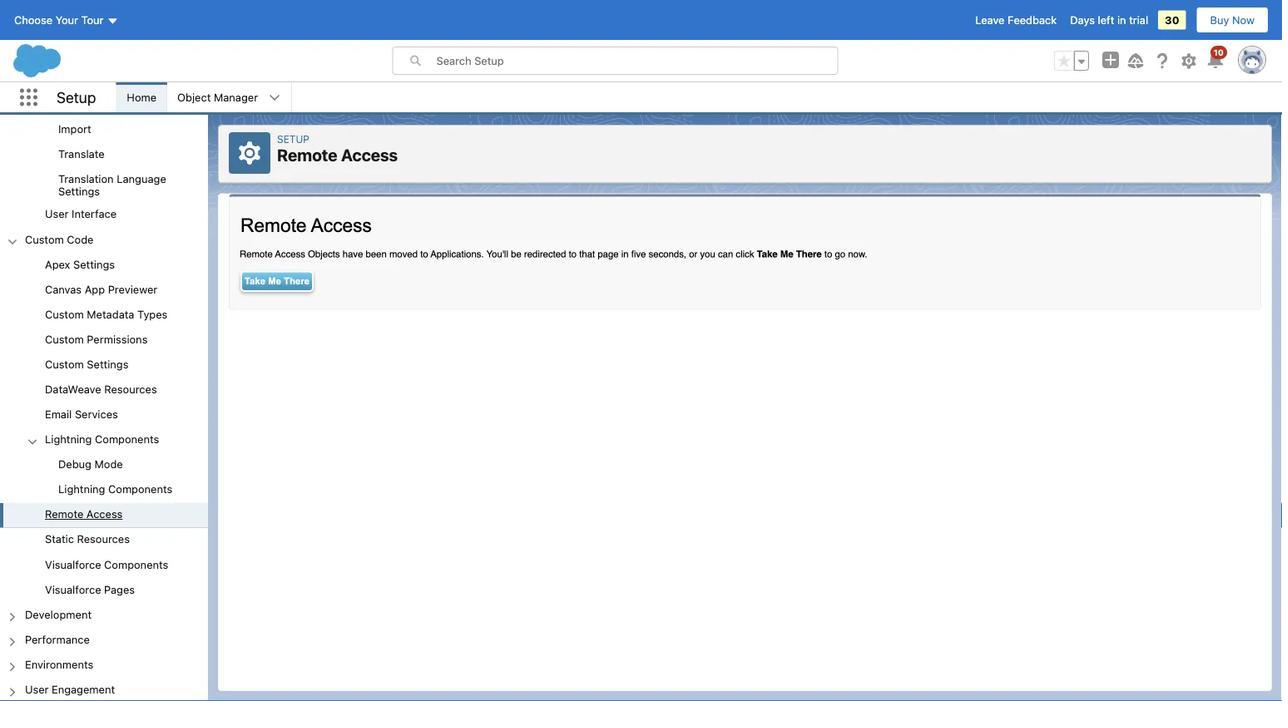 Task type: vqa. For each thing, say whether or not it's contained in the screenshot.
Object Manager link
yes



Task type: describe. For each thing, give the bounding box(es) containing it.
import
[[58, 123, 91, 135]]

app
[[85, 283, 105, 295]]

group containing apex settings
[[0, 253, 208, 603]]

buy now
[[1210, 14, 1255, 26]]

custom for custom code
[[25, 233, 64, 245]]

custom settings link
[[45, 358, 129, 373]]

user interface link
[[45, 208, 117, 223]]

access inside setup remote access
[[341, 145, 398, 165]]

email services
[[45, 408, 118, 421]]

canvas app previewer
[[45, 283, 157, 295]]

visualforce components link
[[45, 558, 168, 573]]

left
[[1098, 14, 1115, 26]]

custom code tree item
[[0, 228, 208, 603]]

custom code link
[[25, 233, 94, 248]]

environments
[[25, 658, 93, 671]]

0 vertical spatial lightning
[[45, 433, 92, 446]]

visualforce pages
[[45, 583, 135, 596]]

30
[[1165, 14, 1180, 26]]

days
[[1070, 14, 1095, 26]]

manager
[[214, 91, 258, 104]]

visualforce pages link
[[45, 583, 135, 598]]

settings for custom
[[87, 358, 129, 370]]

canvas app previewer link
[[45, 283, 157, 298]]

static resources link
[[45, 533, 130, 548]]

settings inside translation language settings
[[58, 185, 100, 198]]

home
[[127, 91, 157, 104]]

dataweave resources link
[[45, 383, 157, 398]]

buy
[[1210, 14, 1230, 26]]

in
[[1118, 14, 1126, 26]]

debug
[[58, 458, 92, 471]]

email
[[45, 408, 72, 421]]

lightning components tree item
[[0, 428, 208, 503]]

leave feedback link
[[976, 14, 1057, 26]]

feedback
[[1008, 14, 1057, 26]]

debug mode link
[[58, 458, 123, 473]]

pages
[[104, 583, 135, 596]]

components for bottom lightning components link
[[108, 483, 172, 496]]

mode
[[95, 458, 123, 471]]

apex settings link
[[45, 258, 115, 273]]

components for visualforce components link in the left bottom of the page
[[104, 558, 168, 571]]

remote access tree item
[[0, 503, 208, 528]]

permissions
[[87, 333, 148, 345]]

object manager
[[177, 91, 258, 104]]

leave
[[976, 14, 1005, 26]]

translation
[[58, 173, 114, 185]]

visualforce for visualforce pages
[[45, 583, 101, 596]]

custom permissions
[[45, 333, 148, 345]]

setup for setup
[[57, 88, 96, 106]]

your
[[55, 14, 78, 26]]

services
[[75, 408, 118, 421]]

0 vertical spatial lightning components link
[[45, 433, 159, 448]]

apex
[[45, 258, 70, 270]]

custom code
[[25, 233, 94, 245]]

static
[[45, 533, 74, 546]]

resources for dataweave resources
[[104, 383, 157, 395]]

0 vertical spatial lightning components
[[45, 433, 159, 446]]

apex settings
[[45, 258, 115, 270]]

translate link
[[58, 148, 105, 163]]

resources for static resources
[[77, 533, 130, 546]]



Task type: locate. For each thing, give the bounding box(es) containing it.
1 vertical spatial visualforce
[[45, 583, 101, 596]]

custom metadata types
[[45, 308, 168, 320]]

days left in trial
[[1070, 14, 1149, 26]]

previewer
[[108, 283, 157, 295]]

now
[[1233, 14, 1255, 26]]

static resources
[[45, 533, 130, 546]]

lightning components link
[[45, 433, 159, 448], [58, 483, 172, 498]]

lightning components down services
[[45, 433, 159, 446]]

lightning components down "mode"
[[58, 483, 172, 496]]

lightning up debug
[[45, 433, 92, 446]]

custom up custom settings
[[45, 333, 84, 345]]

settings for apex
[[73, 258, 115, 270]]

engagement
[[52, 683, 115, 696]]

types
[[137, 308, 168, 320]]

resources
[[104, 383, 157, 395], [77, 533, 130, 546]]

remote access link
[[45, 508, 123, 523]]

access
[[341, 145, 398, 165], [86, 508, 123, 521]]

10
[[1214, 47, 1224, 57]]

1 vertical spatial lightning components
[[58, 483, 172, 496]]

user engagement link
[[25, 683, 115, 698]]

1 visualforce from the top
[[45, 558, 101, 571]]

lightning up remote access
[[58, 483, 105, 496]]

remote inside tree item
[[45, 508, 83, 521]]

0 vertical spatial access
[[341, 145, 398, 165]]

user for user engagement
[[25, 683, 49, 696]]

0 vertical spatial setup
[[57, 88, 96, 106]]

choose your tour button
[[13, 7, 119, 33]]

lightning components link up "mode"
[[45, 433, 159, 448]]

setup inside setup remote access
[[277, 133, 309, 145]]

1 vertical spatial setup
[[277, 133, 309, 145]]

user for user interface
[[45, 208, 69, 220]]

1 vertical spatial access
[[86, 508, 123, 521]]

setup
[[57, 88, 96, 106], [277, 133, 309, 145]]

custom for custom settings
[[45, 358, 84, 370]]

choose
[[14, 14, 53, 26]]

custom up apex
[[25, 233, 64, 245]]

resources down "remote access" tree item
[[77, 533, 130, 546]]

custom for custom permissions
[[45, 333, 84, 345]]

1 vertical spatial user
[[25, 683, 49, 696]]

0 vertical spatial remote
[[277, 145, 338, 165]]

settings up app
[[73, 258, 115, 270]]

settings
[[58, 185, 100, 198], [73, 258, 115, 270], [87, 358, 129, 370]]

dataweave
[[45, 383, 101, 395]]

custom
[[25, 233, 64, 245], [45, 308, 84, 320], [45, 333, 84, 345], [45, 358, 84, 370]]

visualforce down static resources link
[[45, 558, 101, 571]]

1 horizontal spatial setup
[[277, 133, 309, 145]]

tour
[[81, 14, 104, 26]]

user interface
[[45, 208, 117, 220]]

0 vertical spatial visualforce
[[45, 558, 101, 571]]

import link
[[58, 123, 91, 138]]

1 vertical spatial lightning
[[58, 483, 105, 496]]

performance link
[[25, 633, 90, 648]]

setup link
[[277, 133, 309, 145]]

trial
[[1129, 14, 1149, 26]]

canvas
[[45, 283, 82, 295]]

debug mode
[[58, 458, 123, 471]]

remote down "setup" link
[[277, 145, 338, 165]]

1 horizontal spatial remote
[[277, 145, 338, 165]]

access inside tree item
[[86, 508, 123, 521]]

language
[[117, 173, 166, 185]]

remote inside setup remote access
[[277, 145, 338, 165]]

1 vertical spatial settings
[[73, 258, 115, 270]]

2 visualforce from the top
[[45, 583, 101, 596]]

performance
[[25, 633, 90, 646]]

components down "mode"
[[108, 483, 172, 496]]

lightning components link down "mode"
[[58, 483, 172, 498]]

custom for custom metadata types
[[45, 308, 84, 320]]

email services link
[[45, 408, 118, 423]]

buy now button
[[1196, 7, 1269, 33]]

1 horizontal spatial access
[[341, 145, 398, 165]]

development link
[[25, 608, 92, 623]]

0 horizontal spatial setup
[[57, 88, 96, 106]]

components up pages
[[104, 558, 168, 571]]

0 vertical spatial resources
[[104, 383, 157, 395]]

lightning
[[45, 433, 92, 446], [58, 483, 105, 496]]

translate
[[58, 148, 105, 160]]

visualforce components
[[45, 558, 168, 571]]

visualforce up development
[[45, 583, 101, 596]]

translation language settings
[[58, 173, 166, 198]]

export image
[[0, 93, 208, 118]]

user up custom code
[[45, 208, 69, 220]]

2 vertical spatial settings
[[87, 358, 129, 370]]

1 vertical spatial remote
[[45, 508, 83, 521]]

user down environments "link"
[[25, 683, 49, 696]]

custom down canvas
[[45, 308, 84, 320]]

0 horizontal spatial remote
[[45, 508, 83, 521]]

visualforce for visualforce components
[[45, 558, 101, 571]]

custom metadata types link
[[45, 308, 168, 323]]

visualforce
[[45, 558, 101, 571], [45, 583, 101, 596]]

metadata
[[87, 308, 134, 320]]

1 vertical spatial components
[[108, 483, 172, 496]]

settings up "dataweave resources"
[[87, 358, 129, 370]]

translation language settings link
[[58, 173, 208, 198]]

settings up user interface
[[58, 185, 100, 198]]

10 button
[[1206, 46, 1228, 71]]

environments link
[[25, 658, 93, 673]]

object manager link
[[167, 82, 268, 112]]

object
[[177, 91, 211, 104]]

group containing debug mode
[[0, 453, 208, 503]]

choose your tour
[[14, 14, 104, 26]]

components
[[95, 433, 159, 446], [108, 483, 172, 496], [104, 558, 168, 571]]

setup remote access
[[277, 133, 398, 165]]

components for top lightning components link
[[95, 433, 159, 446]]

custom up dataweave at the bottom of the page
[[45, 358, 84, 370]]

custom settings
[[45, 358, 129, 370]]

resources up services
[[104, 383, 157, 395]]

1 vertical spatial resources
[[77, 533, 130, 546]]

leave feedback
[[976, 14, 1057, 26]]

code
[[67, 233, 94, 245]]

development
[[25, 608, 92, 621]]

0 vertical spatial user
[[45, 208, 69, 220]]

group
[[0, 0, 208, 228], [1054, 51, 1089, 71], [0, 93, 208, 203], [0, 253, 208, 603], [0, 453, 208, 503]]

user
[[45, 208, 69, 220], [25, 683, 49, 696]]

interface
[[72, 208, 117, 220]]

Search Setup text field
[[436, 47, 838, 74]]

components up "mode"
[[95, 433, 159, 446]]

remote access
[[45, 508, 123, 521]]

0 horizontal spatial access
[[86, 508, 123, 521]]

home link
[[117, 82, 167, 112]]

setup for setup remote access
[[277, 133, 309, 145]]

lightning components
[[45, 433, 159, 446], [58, 483, 172, 496]]

0 vertical spatial settings
[[58, 185, 100, 198]]

2 vertical spatial components
[[104, 558, 168, 571]]

0 vertical spatial components
[[95, 433, 159, 446]]

custom permissions link
[[45, 333, 148, 348]]

dataweave resources
[[45, 383, 157, 395]]

1 vertical spatial lightning components link
[[58, 483, 172, 498]]

remote up the static
[[45, 508, 83, 521]]

user engagement
[[25, 683, 115, 696]]



